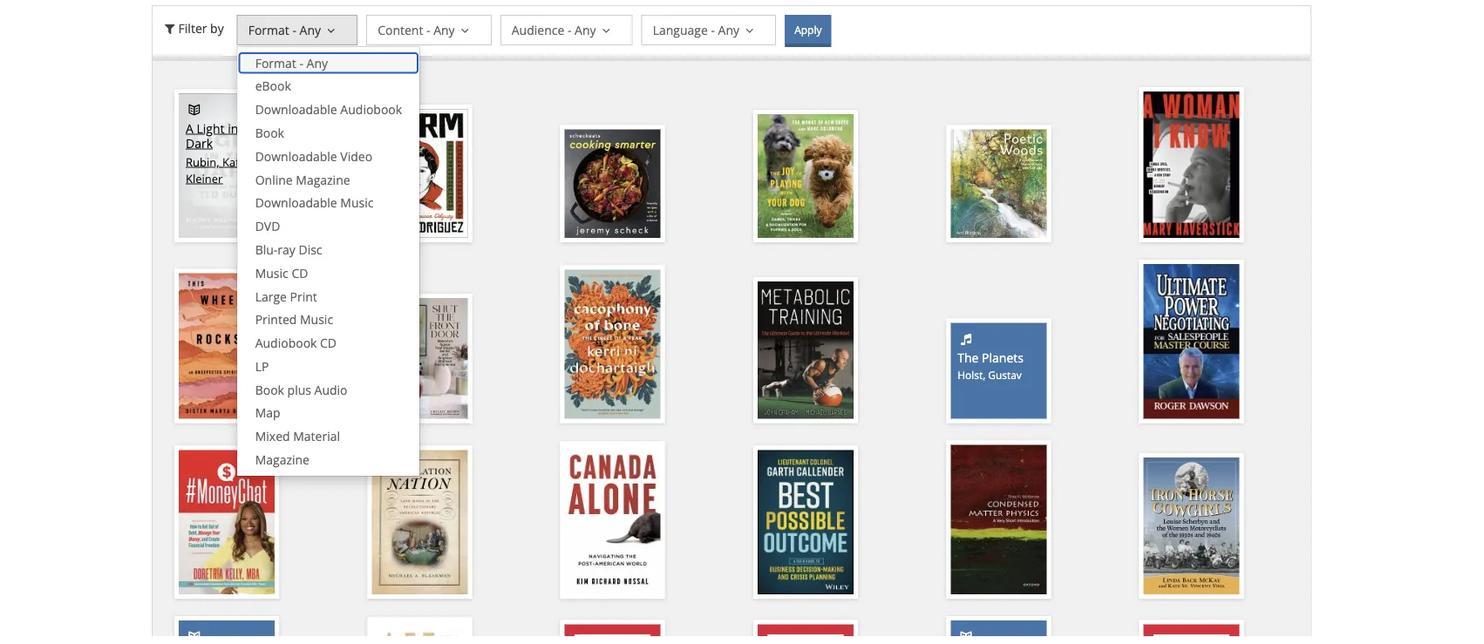 Task type: locate. For each thing, give the bounding box(es) containing it.
magazine down mixed
[[255, 452, 310, 468]]

downloadable audiobook link
[[238, 98, 420, 121]]

1 horizontal spatial cd
[[320, 335, 337, 351]]

1 vertical spatial cd
[[320, 335, 337, 351]]

magazine down downloadable video link
[[296, 171, 350, 188]]

a light in the dark image
[[179, 94, 275, 238]]

content
[[378, 21, 423, 38]]

worm image
[[372, 109, 468, 238]]

let it go image
[[372, 622, 468, 638]]

cooking smarter image
[[565, 130, 661, 238]]

1 horizontal spatial audiobook
[[341, 101, 402, 118]]

cd down printed music link
[[320, 335, 337, 351]]

gustav
[[989, 368, 1022, 382]]

0 horizontal spatial audiobook
[[255, 335, 317, 351]]

planets
[[982, 349, 1024, 366]]

2 horizontal spatial music
[[341, 195, 374, 211]]

best possible outcome image
[[758, 451, 854, 595]]

downloadable
[[255, 101, 337, 118], [255, 148, 337, 164], [255, 195, 337, 211]]

printed music link
[[238, 308, 420, 332]]

brain disorders sourcebook image
[[758, 625, 854, 638]]

language
[[653, 21, 708, 38]]

0 vertical spatial magazine
[[296, 171, 350, 188]]

any inside dropdown button
[[718, 21, 740, 38]]

- right audience
[[568, 21, 572, 38]]

a light in the dark rubin, kathy kleiner
[[186, 120, 260, 186]]

0 horizontal spatial music
[[255, 265, 289, 281]]

kleiner
[[186, 171, 223, 186]]

cd
[[292, 265, 308, 281], [320, 335, 337, 351]]

any inside format - any ebook downloadable audiobook book downloadable video online magazine downloadable music dvd blu-ray disc music cd large print printed music audiobook cd lp book plus audio map mixed material magazine
[[307, 54, 328, 71]]

format inside dropdown button
[[248, 21, 289, 38]]

ebook link
[[238, 75, 420, 98]]

1 vertical spatial format
[[255, 54, 296, 71]]

music up large
[[255, 265, 289, 281]]

map link
[[238, 402, 420, 425]]

- for format - any
[[293, 21, 297, 38]]

any
[[300, 21, 321, 38], [434, 21, 455, 38], [575, 21, 596, 38], [718, 21, 740, 38], [307, 54, 328, 71]]

0 vertical spatial book
[[255, 125, 284, 141]]

blu-ray disc link
[[238, 238, 420, 262]]

0 vertical spatial music
[[341, 195, 374, 211]]

2 downloadable from the top
[[255, 148, 337, 164]]

0 vertical spatial audiobook
[[341, 101, 402, 118]]

any up format - any link
[[300, 21, 321, 38]]

content - any button
[[367, 15, 492, 46]]

music image
[[958, 330, 975, 347]]

book plus audio link
[[238, 379, 420, 402]]

format - any link
[[238, 51, 420, 75]]

light
[[197, 120, 225, 137]]

1 vertical spatial music
[[255, 265, 289, 281]]

format for format - any
[[248, 21, 289, 38]]

the
[[958, 349, 979, 366]]

a woman i know image
[[1144, 92, 1240, 238]]

downloadable up online
[[255, 148, 337, 164]]

cacophony of bone image
[[565, 270, 661, 419]]

1 vertical spatial downloadable
[[255, 148, 337, 164]]

audiobook down ebook link
[[341, 101, 402, 118]]

any for audience - any
[[575, 21, 596, 38]]

1 vertical spatial book
[[255, 382, 284, 398]]

filter by
[[178, 20, 224, 36]]

downloadable down ebook
[[255, 101, 337, 118]]

1 vertical spatial magazine
[[255, 452, 310, 468]]

0 vertical spatial downloadable
[[255, 101, 337, 118]]

music down large print link
[[300, 312, 333, 328]]

book
[[255, 125, 284, 141], [255, 382, 284, 398]]

format right by in the left of the page
[[248, 21, 289, 38]]

- inside format - any ebook downloadable audiobook book downloadable video online magazine downloadable music dvd blu-ray disc music cd large print printed music audiobook cd lp book plus audio map mixed material magazine
[[300, 54, 304, 71]]

3 downloadable from the top
[[255, 195, 337, 211]]

allergies sourcebook image
[[1144, 625, 1240, 638]]

metabolic training image
[[758, 282, 854, 419]]

book open image
[[186, 101, 203, 118]]

autism spectrum disorders sourcebook image
[[186, 629, 203, 638]]

downloadable down online
[[255, 195, 337, 211]]

1 vertical spatial audiobook
[[255, 335, 317, 351]]

- for language - any
[[711, 21, 715, 38]]

music down online magazine link at left top
[[341, 195, 374, 211]]

1 horizontal spatial music
[[300, 312, 333, 328]]

-
[[293, 21, 297, 38], [427, 21, 431, 38], [568, 21, 572, 38], [711, 21, 715, 38], [300, 54, 304, 71]]

0 vertical spatial cd
[[292, 265, 308, 281]]

format
[[248, 21, 289, 38], [255, 54, 296, 71]]

audio
[[315, 382, 348, 398]]

format - any button
[[237, 15, 358, 46]]

audiobook down printed at the left
[[255, 335, 317, 351]]

- right content
[[427, 21, 431, 38]]

audience
[[512, 21, 565, 38]]

- up format - any link
[[293, 21, 297, 38]]

book up map
[[255, 382, 284, 398]]

any for content - any
[[434, 21, 455, 38]]

poetic woods image
[[951, 130, 1047, 238]]

- for format - any ebook downloadable audiobook book downloadable video online magazine downloadable music dvd blu-ray disc music cd large print printed music audiobook cd lp book plus audio map mixed material magazine
[[300, 54, 304, 71]]

cd up print
[[292, 265, 308, 281]]

downloadable music link
[[238, 192, 420, 215]]

format up ebook
[[255, 54, 296, 71]]

dvd
[[255, 218, 280, 235]]

any up ebook link
[[307, 54, 328, 71]]

0 vertical spatial format
[[248, 21, 289, 38]]

music
[[341, 195, 374, 211], [255, 265, 289, 281], [300, 312, 333, 328]]

audiobook
[[341, 101, 402, 118], [255, 335, 317, 351]]

mixed material link
[[238, 425, 420, 449]]

0 horizontal spatial cd
[[292, 265, 308, 281]]

dvd link
[[238, 215, 420, 238]]

apply button
[[785, 15, 832, 47]]

- down format - any dropdown button
[[300, 54, 304, 71]]

any right audience
[[575, 21, 596, 38]]

mixed
[[255, 428, 290, 445]]

disc
[[299, 241, 322, 258]]

book right in
[[255, 125, 284, 141]]

magazine
[[296, 171, 350, 188], [255, 452, 310, 468]]

- inside dropdown button
[[711, 21, 715, 38]]

any right content
[[434, 21, 455, 38]]

2 vertical spatial downloadable
[[255, 195, 337, 211]]

- right "language"
[[711, 21, 715, 38]]

format inside format - any ebook downloadable audiobook book downloadable video online magazine downloadable music dvd blu-ray disc music cd large print printed music audiobook cd lp book plus audio map mixed material magazine
[[255, 54, 296, 71]]

format - any ebook downloadable audiobook book downloadable video online magazine downloadable music dvd blu-ray disc music cd large print printed music audiobook cd lp book plus audio map mixed material magazine
[[255, 54, 402, 468]]

any right "language"
[[718, 21, 740, 38]]

2 vertical spatial music
[[300, 312, 333, 328]]

holst,
[[958, 368, 986, 382]]



Task type: vqa. For each thing, say whether or not it's contained in the screenshot.
topmost CD
yes



Task type: describe. For each thing, give the bounding box(es) containing it.
language - any
[[653, 21, 740, 38]]

- for content - any
[[427, 21, 431, 38]]

any for language - any
[[718, 21, 740, 38]]

blu-
[[255, 241, 278, 258]]

ray
[[278, 241, 296, 258]]

apply
[[795, 23, 822, 37]]

shut the front door image
[[372, 298, 468, 419]]

1 book from the top
[[255, 125, 284, 141]]

the joy of playing with your dog image
[[758, 114, 854, 238]]

any for format - any
[[300, 21, 321, 38]]

plus
[[288, 382, 311, 398]]

audience - any button
[[501, 15, 633, 46]]

by
[[210, 20, 224, 36]]

language - any button
[[642, 15, 777, 46]]

online magazine link
[[238, 168, 420, 192]]

music cd link
[[238, 262, 420, 285]]

any for format - any ebook downloadable audiobook book downloadable video online magazine downloadable music dvd blu-ray disc music cd large print printed music audiobook cd lp book plus audio map mixed material magazine
[[307, 54, 328, 71]]

audience - any
[[512, 21, 596, 38]]

a
[[186, 120, 194, 137]]

in
[[228, 120, 238, 137]]

condensed matter physics image
[[951, 445, 1047, 595]]

arthritis sourcebook image
[[565, 625, 661, 638]]

filter
[[178, 20, 207, 36]]

ebook
[[255, 78, 291, 94]]

audiobook cd link
[[238, 332, 420, 355]]

printed
[[255, 312, 297, 328]]

material
[[293, 428, 340, 445]]

canada alone image
[[565, 446, 661, 595]]

magazine link
[[238, 449, 420, 472]]

1 downloadable from the top
[[255, 101, 337, 118]]

#moneychat image
[[179, 451, 275, 595]]

format for format - any ebook downloadable audiobook book downloadable video online magazine downloadable music dvd blu-ray disc music cd large print printed music audiobook cd lp book plus audio map mixed material magazine
[[255, 54, 296, 71]]

this wheel of rocks image
[[179, 274, 275, 419]]

the planets holst, gustav
[[958, 349, 1024, 382]]

dark
[[186, 135, 213, 151]]

book link
[[238, 121, 420, 145]]

content - any
[[378, 21, 455, 38]]

large print link
[[238, 285, 420, 308]]

- for audience - any
[[568, 21, 572, 38]]

ultimate power negotiating for salespeople master course image
[[1144, 264, 1240, 419]]

format - any
[[248, 21, 321, 38]]

print
[[290, 288, 317, 305]]

online
[[255, 171, 293, 188]]

map
[[255, 405, 281, 422]]

video
[[341, 148, 373, 164]]

rubin,
[[186, 154, 219, 170]]

speculation nation image
[[372, 451, 468, 595]]

asthma sourcebook image
[[958, 629, 975, 638]]

iron horse cowgirls image
[[1144, 458, 1240, 595]]

downloadable video link
[[238, 145, 420, 168]]

large
[[255, 288, 287, 305]]

filter image
[[161, 20, 178, 36]]

the
[[242, 120, 260, 137]]

lp
[[255, 358, 269, 375]]

2 book from the top
[[255, 382, 284, 398]]

lp link
[[238, 355, 420, 379]]

kathy
[[222, 154, 252, 170]]



